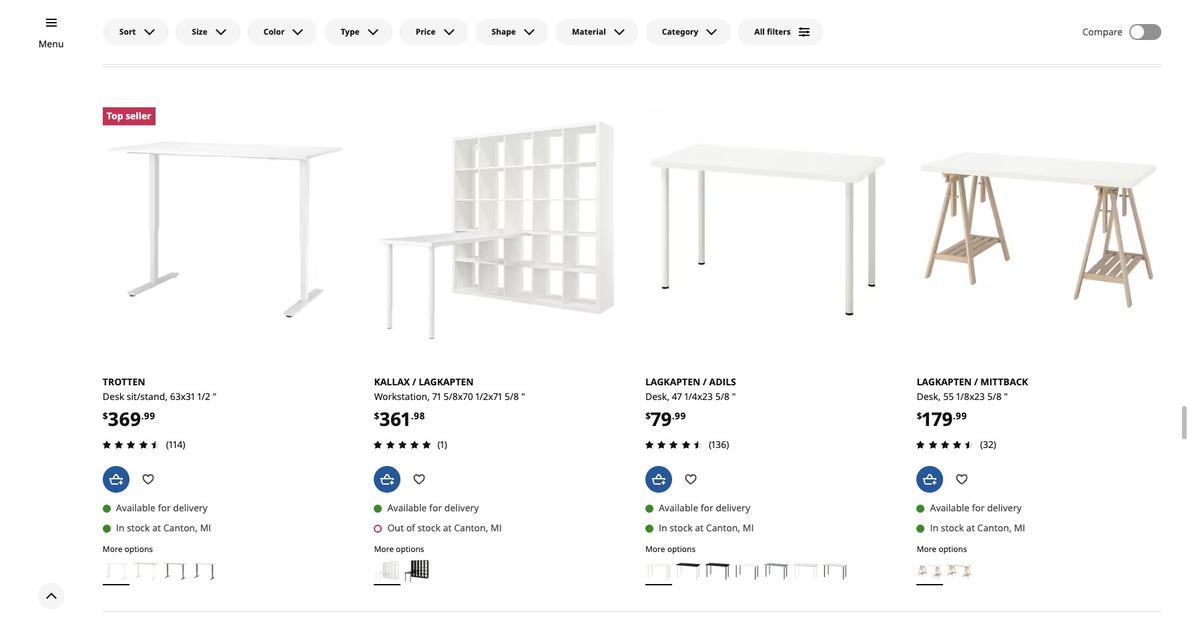 Task type: vqa. For each thing, say whether or not it's contained in the screenshot.
bottommost results
no



Task type: locate. For each thing, give the bounding box(es) containing it.
1/4x23
[[684, 390, 713, 403]]

0 horizontal spatial in stock at canton, mi
[[116, 522, 211, 535]]

at for 369
[[152, 522, 161, 535]]

/
[[703, 376, 707, 388], [412, 376, 416, 388], [974, 376, 978, 388]]

for down (114) on the left bottom
[[158, 502, 171, 515]]

. inside trotten desk sit/stand, 63x31 1/2 " $ 369 . 99
[[141, 410, 144, 422]]

. down 55
[[953, 410, 956, 422]]

1 desk, from the left
[[645, 390, 669, 403]]

lagkapten up 47
[[645, 376, 700, 388]]

/ for 79
[[703, 376, 707, 388]]

1 in from the left
[[116, 522, 124, 535]]

in
[[116, 522, 124, 535], [659, 522, 667, 535], [930, 522, 939, 535]]

lagkapten up 55
[[917, 376, 972, 388]]

" inside trotten desk sit/stand, 63x31 1/2 " $ 369 . 99
[[213, 390, 217, 403]]

options for 369
[[125, 544, 153, 556]]

4 delivery from the left
[[987, 502, 1022, 515]]

in stock at canton, mi for 179
[[930, 522, 1025, 535]]

" right 1/2
[[213, 390, 217, 403]]

4 $ from the left
[[917, 410, 922, 422]]

5/8 down adils at the bottom of the page
[[715, 390, 730, 403]]

more options for 179
[[917, 544, 967, 556]]

5/8 down mittback
[[987, 390, 1002, 403]]

available for delivery down (114) on the left bottom
[[116, 502, 208, 515]]

99 inside lagkapten / adils desk, 47 1/4x23 5/8 " $ 79 . 99
[[675, 410, 686, 422]]

available up of
[[387, 502, 427, 515]]

2 $ from the left
[[645, 410, 651, 422]]

canton,
[[163, 522, 198, 535], [706, 522, 740, 535], [454, 522, 488, 535], [977, 522, 1012, 535]]

delivery
[[173, 502, 208, 515], [716, 502, 750, 515], [444, 502, 479, 515], [987, 502, 1022, 515]]

1 horizontal spatial 99
[[675, 410, 686, 422]]

0 horizontal spatial desk,
[[645, 390, 669, 403]]

lagkapten for 179
[[917, 376, 972, 388]]

1 at from the left
[[152, 522, 161, 535]]

99 down sit/stand,
[[144, 410, 155, 422]]

1/2
[[197, 390, 210, 403]]

1 canton, from the left
[[163, 522, 198, 535]]

lagkapten for 79
[[645, 376, 700, 388]]

1 horizontal spatial in stock at canton, mi
[[659, 522, 754, 535]]

lagkapten inside lagkapten / mittback desk, 55 1/8x23 5/8 " $ 179 . 99
[[917, 376, 972, 388]]

2 horizontal spatial lagkapten
[[917, 376, 972, 388]]

1 horizontal spatial 5/8
[[715, 390, 730, 403]]

mi
[[200, 522, 211, 535], [743, 522, 754, 535], [491, 522, 502, 535], [1014, 522, 1025, 535]]

options for 179
[[939, 544, 967, 556]]

4 stock from the left
[[941, 522, 964, 535]]

5/8 inside lagkapten / adils desk, 47 1/4x23 5/8 " $ 79 . 99
[[715, 390, 730, 403]]

available down review: 4.7 out of 5 stars. total reviews: 32 image
[[930, 502, 970, 515]]

in for 179
[[930, 522, 939, 535]]

1 horizontal spatial in
[[659, 522, 667, 535]]

available for 369
[[116, 502, 155, 515]]

0 horizontal spatial 99
[[144, 410, 155, 422]]

3 . from the left
[[411, 410, 414, 422]]

2 available for delivery from the left
[[659, 502, 750, 515]]

" down mittback
[[1004, 390, 1008, 403]]

3 mi from the left
[[491, 522, 502, 535]]

delivery down (136)
[[716, 502, 750, 515]]

size button
[[175, 19, 240, 45]]

2 for from the left
[[701, 502, 713, 515]]

for
[[158, 502, 171, 515], [701, 502, 713, 515], [429, 502, 442, 515], [972, 502, 985, 515]]

2 horizontal spatial /
[[974, 376, 978, 388]]

179
[[922, 406, 953, 432]]

available for delivery down (32)
[[930, 502, 1022, 515]]

2 in from the left
[[659, 522, 667, 535]]

4 . from the left
[[953, 410, 956, 422]]

available for delivery for 79
[[659, 502, 750, 515]]

1 options from the left
[[125, 544, 153, 556]]

1 . from the left
[[141, 410, 144, 422]]

delivery down (32)
[[987, 502, 1022, 515]]

/ up "1/8x23"
[[974, 376, 978, 388]]

desk
[[103, 390, 124, 403]]

1 horizontal spatial desk,
[[917, 390, 941, 403]]

more options
[[103, 544, 153, 556], [645, 544, 696, 556], [374, 544, 424, 556], [917, 544, 967, 556]]

color
[[263, 26, 285, 37]]

. down 47
[[672, 410, 675, 422]]

3 in from the left
[[930, 522, 939, 535]]

desk, left 47
[[645, 390, 669, 403]]

1 more options from the left
[[103, 544, 153, 556]]

5/8 right 1/2x71
[[505, 390, 519, 403]]

1 mi from the left
[[200, 522, 211, 535]]

more for 361
[[374, 544, 394, 556]]

1 " from the left
[[213, 390, 217, 403]]

sort button
[[103, 19, 169, 45]]

$ inside lagkapten / mittback desk, 55 1/8x23 5/8 " $ 179 . 99
[[917, 410, 922, 422]]

3 $ from the left
[[374, 410, 379, 422]]

2 stock from the left
[[670, 522, 693, 535]]

1/2x71
[[476, 390, 502, 403]]

2 mi from the left
[[743, 522, 754, 535]]

shape
[[492, 26, 516, 37]]

1 horizontal spatial /
[[703, 376, 707, 388]]

desk,
[[645, 390, 669, 403], [917, 390, 941, 403]]

in stock at canton, mi
[[116, 522, 211, 535], [659, 522, 754, 535], [930, 522, 1025, 535]]

lagkapten up 71
[[419, 376, 474, 388]]

3 " from the left
[[521, 390, 525, 403]]

0 horizontal spatial in
[[116, 522, 124, 535]]

"
[[213, 390, 217, 403], [732, 390, 736, 403], [521, 390, 525, 403], [1004, 390, 1008, 403]]

for for 179
[[972, 502, 985, 515]]

4 options from the left
[[939, 544, 967, 556]]

4 canton, from the left
[[977, 522, 1012, 535]]

4 for from the left
[[972, 502, 985, 515]]

3 in stock at canton, mi from the left
[[930, 522, 1025, 535]]

/ for 179
[[974, 376, 978, 388]]

$
[[103, 410, 108, 422], [645, 410, 651, 422], [374, 410, 379, 422], [917, 410, 922, 422]]

for up out of stock at canton, mi
[[429, 502, 442, 515]]

5/8
[[715, 390, 730, 403], [505, 390, 519, 403], [987, 390, 1002, 403]]

3 5/8 from the left
[[987, 390, 1002, 403]]

3 more from the left
[[374, 544, 394, 556]]

desk, inside lagkapten / mittback desk, 55 1/8x23 5/8 " $ 179 . 99
[[917, 390, 941, 403]]

99 right 79
[[675, 410, 686, 422]]

0 horizontal spatial 5/8
[[505, 390, 519, 403]]

1 available for delivery from the left
[[116, 502, 208, 515]]

available for 179
[[930, 502, 970, 515]]

2 available from the left
[[659, 502, 698, 515]]

sit/stand,
[[127, 390, 168, 403]]

2 canton, from the left
[[706, 522, 740, 535]]

stock for 79
[[670, 522, 693, 535]]

out
[[387, 522, 404, 535]]

4 available from the left
[[930, 502, 970, 515]]

3 stock from the left
[[418, 522, 441, 535]]

delivery down (114) on the left bottom
[[173, 502, 208, 515]]

4 mi from the left
[[1014, 522, 1025, 535]]

2 desk, from the left
[[917, 390, 941, 403]]

available for delivery up out of stock at canton, mi
[[387, 502, 479, 515]]

3 more options from the left
[[374, 544, 424, 556]]

/ inside lagkapten / mittback desk, 55 1/8x23 5/8 " $ 179 . 99
[[974, 376, 978, 388]]

more for 179
[[917, 544, 937, 556]]

71
[[432, 390, 441, 403]]

4 available for delivery from the left
[[930, 502, 1022, 515]]

4 more from the left
[[917, 544, 937, 556]]

3 available for delivery from the left
[[387, 502, 479, 515]]

in for 369
[[116, 522, 124, 535]]

category
[[662, 26, 698, 37]]

shape button
[[475, 19, 549, 45]]

2 . from the left
[[672, 410, 675, 422]]

3 delivery from the left
[[444, 502, 479, 515]]

2 horizontal spatial in
[[930, 522, 939, 535]]

1 horizontal spatial lagkapten
[[645, 376, 700, 388]]

4 " from the left
[[1004, 390, 1008, 403]]

delivery for 361
[[444, 502, 479, 515]]

$ down desk
[[103, 410, 108, 422]]

2 more from the left
[[645, 544, 665, 556]]

for for 361
[[429, 502, 442, 515]]

$ up review: 4.7 out of 5 stars. total reviews: 32 image
[[917, 410, 922, 422]]

369
[[108, 406, 141, 432]]

(32)
[[980, 439, 996, 451]]

$ down workstation,
[[374, 410, 379, 422]]

4 more options from the left
[[917, 544, 967, 556]]

at
[[152, 522, 161, 535], [695, 522, 704, 535], [443, 522, 452, 535], [966, 522, 975, 535]]

available for delivery
[[116, 502, 208, 515], [659, 502, 750, 515], [387, 502, 479, 515], [930, 502, 1022, 515]]

2 99 from the left
[[675, 410, 686, 422]]

" down adils at the bottom of the page
[[732, 390, 736, 403]]

price
[[416, 26, 436, 37]]

2 horizontal spatial in stock at canton, mi
[[930, 522, 1025, 535]]

more options for 369
[[103, 544, 153, 556]]

0 horizontal spatial /
[[412, 376, 416, 388]]

desk, left 55
[[917, 390, 941, 403]]

. down workstation,
[[411, 410, 414, 422]]

2 options from the left
[[667, 544, 696, 556]]

2 horizontal spatial 5/8
[[987, 390, 1002, 403]]

stock
[[127, 522, 150, 535], [670, 522, 693, 535], [418, 522, 441, 535], [941, 522, 964, 535]]

available for delivery for 369
[[116, 502, 208, 515]]

" right 1/2x71
[[521, 390, 525, 403]]

4 at from the left
[[966, 522, 975, 535]]

2 at from the left
[[695, 522, 704, 535]]

/ up workstation,
[[412, 376, 416, 388]]

for down (136)
[[701, 502, 713, 515]]

at for 79
[[695, 522, 704, 535]]

55
[[943, 390, 954, 403]]

available down "review: 4.7 out of 5 stars. total reviews: 114" image
[[116, 502, 155, 515]]

3 for from the left
[[429, 502, 442, 515]]

stock for 179
[[941, 522, 964, 535]]

99 for 179
[[956, 410, 967, 422]]

3 99 from the left
[[956, 410, 967, 422]]

5/8 inside lagkapten / mittback desk, 55 1/8x23 5/8 " $ 179 . 99
[[987, 390, 1002, 403]]

mi for 179
[[1014, 522, 1025, 535]]

at for 179
[[966, 522, 975, 535]]

1 for from the left
[[158, 502, 171, 515]]

1 available from the left
[[116, 502, 155, 515]]

mittback
[[981, 376, 1028, 388]]

canton, for 369
[[163, 522, 198, 535]]

2 delivery from the left
[[716, 502, 750, 515]]

delivery for 79
[[716, 502, 750, 515]]

available for 361
[[387, 502, 427, 515]]

1 more from the left
[[103, 544, 122, 556]]

review: 4.7 out of 5 stars. total reviews: 114 image
[[99, 437, 163, 453]]

/ inside lagkapten / adils desk, 47 1/4x23 5/8 " $ 79 . 99
[[703, 376, 707, 388]]

available for delivery down (136)
[[659, 502, 750, 515]]

(114)
[[166, 439, 185, 451]]

available
[[116, 502, 155, 515], [659, 502, 698, 515], [387, 502, 427, 515], [930, 502, 970, 515]]

desk, inside lagkapten / adils desk, 47 1/4x23 5/8 " $ 79 . 99
[[645, 390, 669, 403]]

/ inside kallax / lagkapten workstation, 71 5/8x70 1/2x71 5/8 " $ 361 . 98
[[412, 376, 416, 388]]

desk, for 179
[[917, 390, 941, 403]]

sort
[[119, 26, 136, 37]]

79
[[651, 406, 672, 432]]

99 down "1/8x23"
[[956, 410, 967, 422]]

3 options from the left
[[396, 544, 424, 556]]

1 99 from the left
[[144, 410, 155, 422]]

lagkapten inside lagkapten / adils desk, 47 1/4x23 5/8 " $ 79 . 99
[[645, 376, 700, 388]]

1 stock from the left
[[127, 522, 150, 535]]

1 5/8 from the left
[[715, 390, 730, 403]]

99 inside lagkapten / mittback desk, 55 1/8x23 5/8 " $ 179 . 99
[[956, 410, 967, 422]]

3 canton, from the left
[[454, 522, 488, 535]]

98
[[414, 410, 425, 422]]

all
[[754, 26, 765, 37]]

available down the review: 4.5 out of 5 stars. total reviews: 136 image
[[659, 502, 698, 515]]

/ up the 1/4x23
[[703, 376, 707, 388]]

1 $ from the left
[[103, 410, 108, 422]]

trotten desk sit/stand, 63x31 1/2 " $ 369 . 99
[[103, 376, 217, 432]]

5/8x70
[[444, 390, 473, 403]]

2 more options from the left
[[645, 544, 696, 556]]

options for 361
[[396, 544, 424, 556]]

delivery up out of stock at canton, mi
[[444, 502, 479, 515]]

1 delivery from the left
[[173, 502, 208, 515]]

99
[[144, 410, 155, 422], [675, 410, 686, 422], [956, 410, 967, 422]]

1 in stock at canton, mi from the left
[[116, 522, 211, 535]]

2 horizontal spatial 99
[[956, 410, 967, 422]]

. down sit/stand,
[[141, 410, 144, 422]]

seller
[[126, 110, 151, 122]]

.
[[141, 410, 144, 422], [672, 410, 675, 422], [411, 410, 414, 422], [953, 410, 956, 422]]

for down (32)
[[972, 502, 985, 515]]

options
[[125, 544, 153, 556], [667, 544, 696, 556], [396, 544, 424, 556], [939, 544, 967, 556]]

2 " from the left
[[732, 390, 736, 403]]

lagkapten
[[645, 376, 700, 388], [419, 376, 474, 388], [917, 376, 972, 388]]

more
[[103, 544, 122, 556], [645, 544, 665, 556], [374, 544, 394, 556], [917, 544, 937, 556]]

0 horizontal spatial lagkapten
[[419, 376, 474, 388]]

2 in stock at canton, mi from the left
[[659, 522, 754, 535]]

$ up the review: 4.5 out of 5 stars. total reviews: 136 image
[[645, 410, 651, 422]]

. inside kallax / lagkapten workstation, 71 5/8x70 1/2x71 5/8 " $ 361 . 98
[[411, 410, 414, 422]]

2 5/8 from the left
[[505, 390, 519, 403]]

3 available from the left
[[387, 502, 427, 515]]

lagkapten / mittback desk, 55 1/8x23 5/8 " $ 179 . 99
[[917, 376, 1028, 432]]

adils
[[709, 376, 736, 388]]



Task type: describe. For each thing, give the bounding box(es) containing it.
review: 4.7 out of 5 stars. total reviews: 32 image
[[913, 437, 977, 453]]

menu
[[38, 37, 64, 50]]

more for 369
[[103, 544, 122, 556]]

material button
[[555, 19, 639, 45]]

3 at from the left
[[443, 522, 452, 535]]

" inside lagkapten / mittback desk, 55 1/8x23 5/8 " $ 179 . 99
[[1004, 390, 1008, 403]]

review: 5 out of 5 stars. total reviews: 1 image
[[370, 437, 435, 453]]

menu button
[[38, 37, 64, 51]]

type
[[341, 26, 360, 37]]

in stock at canton, mi for 79
[[659, 522, 754, 535]]

delivery for 179
[[987, 502, 1022, 515]]

99 inside trotten desk sit/stand, 63x31 1/2 " $ 369 . 99
[[144, 410, 155, 422]]

available for 79
[[659, 502, 698, 515]]

1/8x23
[[956, 390, 985, 403]]

canton, for 79
[[706, 522, 740, 535]]

$ inside kallax / lagkapten workstation, 71 5/8x70 1/2x71 5/8 " $ 361 . 98
[[374, 410, 379, 422]]

more options for 79
[[645, 544, 696, 556]]

mi for 79
[[743, 522, 754, 535]]

filters
[[767, 26, 791, 37]]

category button
[[645, 19, 731, 45]]

type button
[[324, 19, 392, 45]]

(136)
[[709, 439, 729, 451]]

5/8 for 179
[[987, 390, 1002, 403]]

lagkapten / adils desk, 47 1/4x23 5/8 " $ 79 . 99
[[645, 376, 736, 432]]

compare
[[1082, 25, 1123, 38]]

options for 79
[[667, 544, 696, 556]]

delivery for 369
[[173, 502, 208, 515]]

top seller
[[107, 110, 151, 122]]

63x31
[[170, 390, 195, 403]]

available for delivery for 361
[[387, 502, 479, 515]]

color button
[[247, 19, 317, 45]]

more options for 361
[[374, 544, 424, 556]]

for for 79
[[701, 502, 713, 515]]

desk, for 79
[[645, 390, 669, 403]]

" inside kallax / lagkapten workstation, 71 5/8x70 1/2x71 5/8 " $ 361 . 98
[[521, 390, 525, 403]]

47
[[672, 390, 682, 403]]

out of stock at canton, mi
[[387, 522, 502, 535]]

stock for 369
[[127, 522, 150, 535]]

top
[[107, 110, 123, 122]]

$ inside trotten desk sit/stand, 63x31 1/2 " $ 369 . 99
[[103, 410, 108, 422]]

5/8 inside kallax / lagkapten workstation, 71 5/8x70 1/2x71 5/8 " $ 361 . 98
[[505, 390, 519, 403]]

kallax / lagkapten workstation, 71 5/8x70 1/2x71 5/8 " $ 361 . 98
[[374, 376, 525, 432]]

$ inside lagkapten / adils desk, 47 1/4x23 5/8 " $ 79 . 99
[[645, 410, 651, 422]]

material
[[572, 26, 606, 37]]

" inside lagkapten / adils desk, 47 1/4x23 5/8 " $ 79 . 99
[[732, 390, 736, 403]]

more for 79
[[645, 544, 665, 556]]

all filters button
[[738, 19, 823, 45]]

in stock at canton, mi for 369
[[116, 522, 211, 535]]

361
[[379, 406, 411, 432]]

in for 79
[[659, 522, 667, 535]]

/ for 361
[[412, 376, 416, 388]]

available for delivery for 179
[[930, 502, 1022, 515]]

workstation,
[[374, 390, 430, 403]]

lagkapten inside kallax / lagkapten workstation, 71 5/8x70 1/2x71 5/8 " $ 361 . 98
[[419, 376, 474, 388]]

mi for 369
[[200, 522, 211, 535]]

price button
[[399, 19, 468, 45]]

for for 369
[[158, 502, 171, 515]]

of
[[406, 522, 415, 535]]

trotten
[[103, 376, 145, 388]]

size
[[192, 26, 207, 37]]

all filters
[[754, 26, 791, 37]]

canton, for 179
[[977, 522, 1012, 535]]

5/8 for 79
[[715, 390, 730, 403]]

. inside lagkapten / adils desk, 47 1/4x23 5/8 " $ 79 . 99
[[672, 410, 675, 422]]

kallax
[[374, 376, 410, 388]]

. inside lagkapten / mittback desk, 55 1/8x23 5/8 " $ 179 . 99
[[953, 410, 956, 422]]

99 for 79
[[675, 410, 686, 422]]

review: 4.5 out of 5 stars. total reviews: 136 image
[[641, 437, 706, 453]]

(1)
[[437, 439, 447, 451]]



